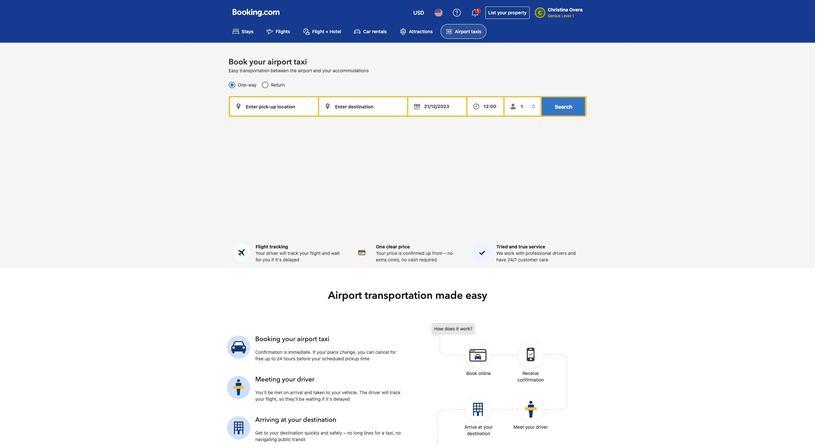 Task type: vqa. For each thing, say whether or not it's contained in the screenshot.
air-
no



Task type: locate. For each thing, give the bounding box(es) containing it.
1 vertical spatial to
[[326, 390, 331, 395]]

0 horizontal spatial flight
[[256, 244, 269, 250]]

1 vertical spatial taxi
[[319, 335, 330, 344]]

you inside flight tracking your driver will track your flight and wait for you if it's delayed
[[263, 257, 270, 263]]

on
[[284, 390, 289, 395]]

0 horizontal spatial if
[[272, 257, 274, 263]]

driver
[[267, 251, 279, 256], [297, 375, 315, 384], [369, 390, 381, 395], [536, 424, 548, 430]]

be up flight,
[[268, 390, 273, 395]]

0 horizontal spatial taxi
[[294, 57, 307, 67]]

1 vertical spatial up
[[265, 356, 270, 362]]

– right front
[[444, 251, 447, 256]]

track inside flight tracking your driver will track your flight and wait for you if it's delayed
[[288, 251, 299, 256]]

2 vertical spatial airport
[[297, 335, 317, 344]]

destination inside get to your destination quickly and safely – no long lines for a taxi, no navigating public transit
[[280, 430, 303, 436]]

your inside arrive at your destination
[[484, 424, 493, 430]]

1 horizontal spatial to
[[272, 356, 276, 362]]

0 vertical spatial –
[[444, 251, 447, 256]]

customer
[[519, 257, 538, 263]]

1 vertical spatial will
[[382, 390, 389, 395]]

confirmation
[[518, 377, 544, 383]]

taxis
[[472, 29, 482, 34]]

drivers
[[553, 251, 567, 256]]

1 vertical spatial delayed
[[334, 396, 350, 402]]

destination inside arrive at your destination
[[467, 431, 491, 436]]

airport for airport transportation made easy
[[328, 289, 362, 303]]

get
[[255, 430, 263, 436]]

1
[[477, 8, 479, 13], [573, 13, 575, 18]]

0 horizontal spatial at
[[281, 416, 287, 424]]

and up waiting
[[304, 390, 312, 395]]

safely
[[330, 430, 342, 436]]

0 vertical spatial it's
[[276, 257, 282, 263]]

will
[[280, 251, 287, 256], [382, 390, 389, 395]]

delayed inside you'll be met on arrival and taken to your vehicle. the driver will track your flight, so they'll be waiting if it's delayed
[[334, 396, 350, 402]]

1 horizontal spatial book
[[467, 371, 477, 376]]

search
[[555, 104, 573, 110]]

taxi up the
[[294, 57, 307, 67]]

and left wait
[[322, 251, 330, 256]]

0 horizontal spatial be
[[268, 390, 273, 395]]

1 vertical spatial airport
[[328, 289, 362, 303]]

1 down overa
[[573, 13, 575, 18]]

at
[[281, 416, 287, 424], [479, 424, 483, 430]]

0 vertical spatial will
[[280, 251, 287, 256]]

at inside arrive at your destination
[[479, 424, 483, 430]]

destination down arrive
[[467, 431, 491, 436]]

1 vertical spatial is
[[284, 350, 287, 355]]

book online
[[467, 371, 491, 376]]

taxi inside book your airport taxi easy transportation between the airport and your accommodations
[[294, 57, 307, 67]]

destination up "quickly"
[[303, 416, 337, 424]]

0 vertical spatial flight
[[312, 29, 325, 34]]

flight,
[[266, 396, 278, 402]]

airport up if
[[297, 335, 317, 344]]

0 vertical spatial for
[[256, 257, 262, 263]]

0 vertical spatial price
[[399, 244, 410, 250]]

–
[[444, 251, 447, 256], [344, 430, 346, 436]]

for for confirmation is immediate. if your plans change, you can cancel for free up to 24 hours before your scheduled pickup time
[[391, 350, 396, 355]]

2 vertical spatial for
[[375, 430, 381, 436]]

your up 'on'
[[282, 375, 296, 384]]

booking
[[255, 335, 281, 344]]

1 horizontal spatial your
[[376, 251, 386, 256]]

booking your airport taxi
[[255, 335, 330, 344]]

price up confirmed
[[399, 244, 410, 250]]

at right arriving
[[281, 416, 287, 424]]

1 vertical spatial book
[[467, 371, 477, 376]]

and left safely
[[321, 430, 329, 436]]

1 horizontal spatial you
[[358, 350, 366, 355]]

you
[[263, 257, 270, 263], [358, 350, 366, 355]]

level
[[562, 13, 572, 18]]

and inside flight tracking your driver will track your flight and wait for you if it's delayed
[[322, 251, 330, 256]]

be down arrival
[[299, 396, 305, 402]]

driver right the
[[369, 390, 381, 395]]

0 horizontal spatial 1
[[477, 8, 479, 13]]

flight left +
[[312, 29, 325, 34]]

1 left list
[[477, 8, 479, 13]]

1 horizontal spatial taxi
[[319, 335, 330, 344]]

driver inside flight tracking your driver will track your flight and wait for you if it's delayed
[[267, 251, 279, 256]]

price down clear
[[387, 251, 398, 256]]

0 horizontal spatial –
[[344, 430, 346, 436]]

it's down tracking
[[276, 257, 282, 263]]

your up way
[[250, 57, 266, 67]]

one
[[376, 244, 385, 250]]

meet your driver
[[514, 424, 548, 430]]

1 horizontal spatial if
[[322, 396, 325, 402]]

taxi for booking
[[319, 335, 330, 344]]

0 horizontal spatial to
[[264, 430, 268, 436]]

it's inside flight tracking your driver will track your flight and wait for you if it's delayed
[[276, 257, 282, 263]]

1 vertical spatial flight
[[256, 244, 269, 250]]

meeting your driver
[[255, 375, 315, 384]]

0 horizontal spatial transportation
[[240, 68, 270, 73]]

up down confirmation
[[265, 356, 270, 362]]

your down if
[[312, 356, 321, 362]]

1 horizontal spatial delayed
[[334, 396, 350, 402]]

to right the taken
[[326, 390, 331, 395]]

receive confirmation
[[518, 371, 544, 383]]

is up costs,
[[399, 251, 402, 256]]

you up time
[[358, 350, 366, 355]]

if down tracking
[[272, 257, 274, 263]]

0 horizontal spatial airport
[[328, 289, 362, 303]]

and inside you'll be met on arrival and taken to your vehicle. the driver will track your flight, so they'll be waiting if it's delayed
[[304, 390, 312, 395]]

flights link
[[262, 24, 296, 39]]

if inside flight tracking your driver will track your flight and wait for you if it's delayed
[[272, 257, 274, 263]]

transportation
[[240, 68, 270, 73], [365, 289, 433, 303]]

booking airport taxi image for meeting your driver
[[227, 376, 250, 399]]

track down tracking
[[288, 251, 299, 256]]

taken
[[314, 390, 325, 395]]

0 vertical spatial book
[[229, 57, 248, 67]]

will inside flight tracking your driver will track your flight and wait for you if it's delayed
[[280, 251, 287, 256]]

flight left tracking
[[256, 244, 269, 250]]

0 vertical spatial to
[[272, 356, 276, 362]]

1 horizontal spatial it's
[[326, 396, 332, 402]]

1 horizontal spatial be
[[299, 396, 305, 402]]

flights
[[276, 29, 290, 34]]

one clear price your price is confirmed up front – no extra costs, no cash required
[[376, 244, 453, 263]]

1 horizontal spatial flight
[[312, 29, 325, 34]]

rentals
[[372, 29, 387, 34]]

1 vertical spatial –
[[344, 430, 346, 436]]

your right meet on the bottom right of the page
[[526, 424, 535, 430]]

0 vertical spatial track
[[288, 251, 299, 256]]

book for online
[[467, 371, 477, 376]]

0 vertical spatial be
[[268, 390, 273, 395]]

21/12/2023
[[424, 104, 450, 109]]

book your airport taxi easy transportation between the airport and your accommodations
[[229, 57, 369, 73]]

up
[[426, 251, 431, 256], [265, 356, 270, 362]]

can
[[367, 350, 374, 355]]

0 horizontal spatial is
[[284, 350, 287, 355]]

book left online
[[467, 371, 477, 376]]

1 horizontal spatial at
[[479, 424, 483, 430]]

professional
[[526, 251, 552, 256]]

0 vertical spatial delayed
[[283, 257, 300, 263]]

1 horizontal spatial track
[[390, 390, 401, 395]]

booking airport taxi image
[[432, 323, 569, 444], [227, 336, 250, 359], [227, 376, 250, 399], [227, 416, 250, 440]]

1 horizontal spatial airport
[[455, 29, 470, 34]]

0 vertical spatial taxi
[[294, 57, 307, 67]]

for inside 'confirmation is immediate. if your plans change, you can cancel for free up to 24 hours before your scheduled pickup time'
[[391, 350, 396, 355]]

clear
[[386, 244, 398, 250]]

your inside "one clear price your price is confirmed up front – no extra costs, no cash required"
[[376, 251, 386, 256]]

at right arrive
[[479, 424, 483, 430]]

2 your from the left
[[376, 251, 386, 256]]

airport up between on the top left
[[268, 57, 292, 67]]

we
[[497, 251, 503, 256]]

driver down tracking
[[267, 251, 279, 256]]

and
[[313, 68, 321, 73], [509, 244, 518, 250], [322, 251, 330, 256], [569, 251, 576, 256], [304, 390, 312, 395], [321, 430, 329, 436]]

change,
[[340, 350, 357, 355]]

0 vertical spatial transportation
[[240, 68, 270, 73]]

booking airport taxi image for arriving at your destination
[[227, 416, 250, 440]]

21/12/2023 button
[[409, 97, 467, 116]]

1 horizontal spatial transportation
[[365, 289, 433, 303]]

your right arrive
[[484, 424, 493, 430]]

destination for arrive at your destination
[[467, 431, 491, 436]]

– right safely
[[344, 430, 346, 436]]

no
[[448, 251, 453, 256], [402, 257, 407, 263], [347, 430, 353, 436], [396, 430, 401, 436]]

to up navigating
[[264, 430, 268, 436]]

Enter destination text field
[[319, 97, 407, 116]]

your inside flight tracking your driver will track your flight and wait for you if it's delayed
[[256, 251, 265, 256]]

destination up public
[[280, 430, 303, 436]]

0 vertical spatial is
[[399, 251, 402, 256]]

delayed down tracking
[[283, 257, 300, 263]]

2 vertical spatial to
[[264, 430, 268, 436]]

airport
[[268, 57, 292, 67], [298, 68, 312, 73], [297, 335, 317, 344]]

is
[[399, 251, 402, 256], [284, 350, 287, 355]]

delayed down vehicle. at the bottom left
[[334, 396, 350, 402]]

be
[[268, 390, 273, 395], [299, 396, 305, 402]]

2 horizontal spatial to
[[326, 390, 331, 395]]

taxi
[[294, 57, 307, 67], [319, 335, 330, 344]]

return
[[271, 82, 285, 88]]

cash
[[408, 257, 418, 263]]

book up easy
[[229, 57, 248, 67]]

your left vehicle. at the bottom left
[[332, 390, 341, 395]]

0 horizontal spatial delayed
[[283, 257, 300, 263]]

0 vertical spatial if
[[272, 257, 274, 263]]

0 horizontal spatial track
[[288, 251, 299, 256]]

1 horizontal spatial 1
[[573, 13, 575, 18]]

transportation inside book your airport taxi easy transportation between the airport and your accommodations
[[240, 68, 270, 73]]

how does it work?
[[434, 326, 473, 332]]

online
[[479, 371, 491, 376]]

for inside flight tracking your driver will track your flight and wait for you if it's delayed
[[256, 257, 262, 263]]

airport taxis link
[[441, 24, 487, 39]]

– inside get to your destination quickly and safely – no long lines for a taxi, no navigating public transit
[[344, 430, 346, 436]]

free
[[255, 356, 264, 362]]

list your property
[[489, 10, 527, 15]]

2 horizontal spatial for
[[391, 350, 396, 355]]

destination for arriving at your destination
[[303, 416, 337, 424]]

they'll
[[285, 396, 298, 402]]

it's right waiting
[[326, 396, 332, 402]]

1 horizontal spatial –
[[444, 251, 447, 256]]

one-way
[[238, 82, 257, 88]]

will right the
[[382, 390, 389, 395]]

your up immediate.
[[282, 335, 296, 344]]

0 horizontal spatial book
[[229, 57, 248, 67]]

1 vertical spatial you
[[358, 350, 366, 355]]

flight inside flight tracking your driver will track your flight and wait for you if it's delayed
[[256, 244, 269, 250]]

1 vertical spatial if
[[322, 396, 325, 402]]

and right the
[[313, 68, 321, 73]]

1 horizontal spatial up
[[426, 251, 431, 256]]

Enter pick-up location text field
[[230, 97, 318, 116]]

will down tracking
[[280, 251, 287, 256]]

for for flight tracking your driver will track your flight and wait for you if it's delayed
[[256, 257, 262, 263]]

long
[[354, 430, 363, 436]]

christina
[[548, 7, 569, 12]]

0 vertical spatial you
[[263, 257, 270, 263]]

your left accommodations
[[322, 68, 332, 73]]

0 horizontal spatial it's
[[276, 257, 282, 263]]

your inside get to your destination quickly and safely – no long lines for a taxi, no navigating public transit
[[270, 430, 279, 436]]

waiting
[[306, 396, 321, 402]]

up up "required"
[[426, 251, 431, 256]]

flight + hotel
[[312, 29, 341, 34]]

you down tracking
[[263, 257, 270, 263]]

to left 24
[[272, 356, 276, 362]]

is up hours on the left bottom
[[284, 350, 287, 355]]

your inside flight tracking your driver will track your flight and wait for you if it's delayed
[[300, 251, 309, 256]]

book inside book your airport taxi easy transportation between the airport and your accommodations
[[229, 57, 248, 67]]

0 vertical spatial airport
[[455, 29, 470, 34]]

0 horizontal spatial your
[[256, 251, 265, 256]]

your
[[498, 10, 507, 15], [250, 57, 266, 67], [322, 68, 332, 73], [300, 251, 309, 256], [282, 335, 296, 344], [317, 350, 326, 355], [312, 356, 321, 362], [282, 375, 296, 384], [332, 390, 341, 395], [255, 396, 265, 402], [288, 416, 302, 424], [484, 424, 493, 430], [526, 424, 535, 430], [270, 430, 279, 436]]

have
[[497, 257, 507, 263]]

taxi up plans at the bottom
[[319, 335, 330, 344]]

0 horizontal spatial price
[[387, 251, 398, 256]]

it's
[[276, 257, 282, 263], [326, 396, 332, 402]]

0 horizontal spatial for
[[256, 257, 262, 263]]

airport right the
[[298, 68, 312, 73]]

1 horizontal spatial for
[[375, 430, 381, 436]]

your up navigating
[[270, 430, 279, 436]]

if down the taken
[[322, 396, 325, 402]]

delayed
[[283, 257, 300, 263], [334, 396, 350, 402]]

booking.com online hotel reservations image
[[233, 9, 280, 17]]

1 vertical spatial it's
[[326, 396, 332, 402]]

1 horizontal spatial is
[[399, 251, 402, 256]]

0 horizontal spatial up
[[265, 356, 270, 362]]

flight + hotel link
[[298, 24, 347, 39]]

12:00
[[484, 104, 497, 109]]

usd
[[414, 10, 424, 16]]

1 vertical spatial track
[[390, 390, 401, 395]]

0 vertical spatial up
[[426, 251, 431, 256]]

flight
[[312, 29, 325, 34], [256, 244, 269, 250]]

it's inside you'll be met on arrival and taken to your vehicle. the driver will track your flight, so they'll be waiting if it's delayed
[[326, 396, 332, 402]]

0 horizontal spatial you
[[263, 257, 270, 263]]

1 horizontal spatial will
[[382, 390, 389, 395]]

track right the
[[390, 390, 401, 395]]

1 vertical spatial for
[[391, 350, 396, 355]]

1 your from the left
[[256, 251, 265, 256]]

work?
[[460, 326, 473, 332]]

0 horizontal spatial will
[[280, 251, 287, 256]]

flight for flight + hotel
[[312, 29, 325, 34]]

0 vertical spatial airport
[[268, 57, 292, 67]]

your left flight
[[300, 251, 309, 256]]

immediate.
[[289, 350, 312, 355]]



Task type: describe. For each thing, give the bounding box(es) containing it.
if inside you'll be met on arrival and taken to your vehicle. the driver will track your flight, so they'll be waiting if it's delayed
[[322, 396, 325, 402]]

scheduled
[[322, 356, 344, 362]]

way
[[249, 82, 257, 88]]

between
[[271, 68, 289, 73]]

your down the you'll
[[255, 396, 265, 402]]

list
[[489, 10, 496, 15]]

genius
[[548, 13, 561, 18]]

it
[[457, 326, 459, 332]]

is inside 'confirmation is immediate. if your plans change, you can cancel for free up to 24 hours before your scheduled pickup time'
[[284, 350, 287, 355]]

no left long
[[347, 430, 353, 436]]

navigating
[[255, 437, 277, 442]]

plans
[[327, 350, 339, 355]]

will inside you'll be met on arrival and taken to your vehicle. the driver will track your flight, so they'll be waiting if it's delayed
[[382, 390, 389, 395]]

driver right meet on the bottom right of the page
[[536, 424, 548, 430]]

time
[[361, 356, 370, 362]]

1 vertical spatial be
[[299, 396, 305, 402]]

attractions
[[409, 29, 433, 34]]

vehicle.
[[342, 390, 358, 395]]

tried
[[497, 244, 508, 250]]

your up transit
[[288, 416, 302, 424]]

track inside you'll be met on arrival and taken to your vehicle. the driver will track your flight, so they'll be waiting if it's delayed
[[390, 390, 401, 395]]

driver up arrival
[[297, 375, 315, 384]]

arrival
[[290, 390, 303, 395]]

costs,
[[388, 257, 401, 263]]

required
[[420, 257, 437, 263]]

lines
[[364, 430, 374, 436]]

front
[[433, 251, 443, 256]]

car
[[364, 29, 371, 34]]

car rentals
[[364, 29, 387, 34]]

delayed inside flight tracking your driver will track your flight and wait for you if it's delayed
[[283, 257, 300, 263]]

you'll be met on arrival and taken to your vehicle. the driver will track your flight, so they'll be waiting if it's delayed
[[255, 390, 401, 402]]

to inside 'confirmation is immediate. if your plans change, you can cancel for free up to 24 hours before your scheduled pickup time'
[[272, 356, 276, 362]]

arriving at your destination
[[255, 416, 337, 424]]

to inside get to your destination quickly and safely – no long lines for a taxi, no navigating public transit
[[264, 430, 268, 436]]

receive
[[523, 371, 539, 376]]

cancel
[[376, 350, 389, 355]]

get to your destination quickly and safely – no long lines for a taxi, no navigating public transit
[[255, 430, 401, 442]]

1 inside button
[[477, 8, 479, 13]]

if
[[313, 350, 316, 355]]

meet
[[514, 424, 525, 430]]

taxi,
[[386, 430, 395, 436]]

booking airport taxi image for booking your airport taxi
[[227, 336, 250, 359]]

arriving
[[255, 416, 279, 424]]

at for arriving
[[281, 416, 287, 424]]

property
[[508, 10, 527, 15]]

hotel
[[330, 29, 341, 34]]

1 horizontal spatial price
[[399, 244, 410, 250]]

up inside "one clear price your price is confirmed up front – no extra costs, no cash required"
[[426, 251, 431, 256]]

true
[[519, 244, 528, 250]]

taxi for book
[[294, 57, 307, 67]]

one-
[[238, 82, 249, 88]]

overa
[[570, 7, 583, 12]]

stays link
[[227, 24, 259, 39]]

arrive
[[465, 424, 477, 430]]

attractions link
[[395, 24, 438, 39]]

destination for get to your destination quickly and safely – no long lines for a taxi, no navigating public transit
[[280, 430, 303, 436]]

meeting
[[255, 375, 281, 384]]

book for your
[[229, 57, 248, 67]]

work
[[505, 251, 515, 256]]

hours
[[284, 356, 296, 362]]

1 vertical spatial transportation
[[365, 289, 433, 303]]

and inside get to your destination quickly and safely – no long lines for a taxi, no navigating public transit
[[321, 430, 329, 436]]

confirmation is immediate. if your plans change, you can cancel for free up to 24 hours before your scheduled pickup time
[[255, 350, 396, 362]]

before
[[297, 356, 311, 362]]

confirmation
[[255, 350, 283, 355]]

pickup
[[345, 356, 359, 362]]

1 vertical spatial price
[[387, 251, 398, 256]]

is inside "one clear price your price is confirmed up front – no extra costs, no cash required"
[[399, 251, 402, 256]]

1 inside the christina overa genius level 1
[[573, 13, 575, 18]]

no left cash
[[402, 257, 407, 263]]

and inside book your airport taxi easy transportation between the airport and your accommodations
[[313, 68, 321, 73]]

airport for airport taxis
[[455, 29, 470, 34]]

– inside "one clear price your price is confirmed up front – no extra costs, no cash required"
[[444, 251, 447, 256]]

service
[[529, 244, 546, 250]]

how
[[434, 326, 444, 332]]

no right front
[[448, 251, 453, 256]]

1 vertical spatial airport
[[298, 68, 312, 73]]

to inside you'll be met on arrival and taken to your vehicle. the driver will track your flight, so they'll be waiting if it's delayed
[[326, 390, 331, 395]]

with
[[516, 251, 525, 256]]

car rentals link
[[349, 24, 392, 39]]

airport for book
[[268, 57, 292, 67]]

you inside 'confirmation is immediate. if your plans change, you can cancel for free up to 24 hours before your scheduled pickup time'
[[358, 350, 366, 355]]

flight for flight tracking your driver will track your flight and wait for you if it's delayed
[[256, 244, 269, 250]]

tried and true service we work with professional drivers and have 24/7 customer care
[[497, 244, 576, 263]]

airport for booking
[[297, 335, 317, 344]]

12:00 button
[[468, 97, 504, 116]]

confirmed
[[403, 251, 425, 256]]

for inside get to your destination quickly and safely – no long lines for a taxi, no navigating public transit
[[375, 430, 381, 436]]

a
[[382, 430, 385, 436]]

up inside 'confirmation is immediate. if your plans change, you can cancel for free up to 24 hours before your scheduled pickup time'
[[265, 356, 270, 362]]

your right if
[[317, 350, 326, 355]]

+
[[326, 29, 329, 34]]

quickly
[[305, 430, 320, 436]]

so
[[279, 396, 284, 402]]

easy
[[466, 289, 488, 303]]

list your property link
[[486, 7, 530, 19]]

24/7
[[508, 257, 517, 263]]

no right taxi,
[[396, 430, 401, 436]]

and right drivers
[[569, 251, 576, 256]]

usd button
[[410, 5, 428, 21]]

airport transportation made easy
[[328, 289, 488, 303]]

does
[[445, 326, 455, 332]]

driver inside you'll be met on arrival and taken to your vehicle. the driver will track your flight, so they'll be waiting if it's delayed
[[369, 390, 381, 395]]

the
[[290, 68, 297, 73]]

extra
[[376, 257, 387, 263]]

your right list
[[498, 10, 507, 15]]

you'll
[[255, 390, 267, 395]]

the
[[360, 390, 368, 395]]

flight
[[310, 251, 321, 256]]

at for arrive
[[479, 424, 483, 430]]

care
[[540, 257, 549, 263]]

24
[[277, 356, 283, 362]]

and up work in the bottom of the page
[[509, 244, 518, 250]]



